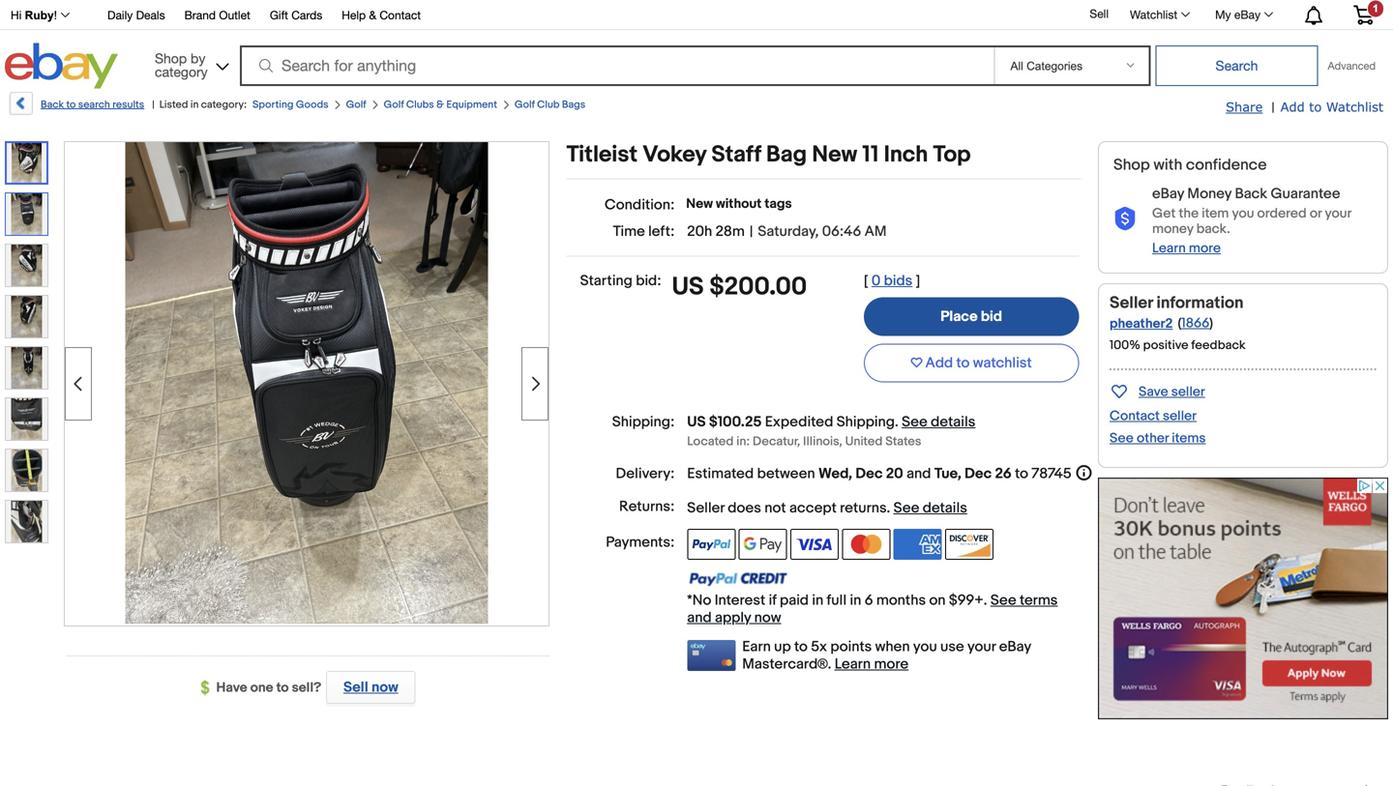 Task type: vqa. For each thing, say whether or not it's contained in the screenshot.
Items
yes



Task type: locate. For each thing, give the bounding box(es) containing it.
ebay inside earn up to 5x points when you use your ebay mastercard®.
[[999, 638, 1031, 656]]

0 horizontal spatial in
[[190, 99, 199, 111]]

1 horizontal spatial .
[[895, 414, 898, 431]]

your right or
[[1325, 206, 1351, 222]]

. down 20
[[887, 500, 890, 517]]

visa image
[[790, 529, 839, 560]]

1 vertical spatial .
[[887, 500, 890, 517]]

see up states
[[902, 414, 928, 431]]

1 horizontal spatial now
[[754, 609, 781, 627]]

get
[[1152, 206, 1176, 222]]

you left the use
[[913, 638, 937, 656]]

2 vertical spatial ebay
[[999, 638, 1031, 656]]

learn right 5x
[[835, 656, 871, 673]]

0 horizontal spatial shop
[[155, 50, 187, 66]]

ebay up get
[[1152, 185, 1184, 203]]

1 horizontal spatial in
[[812, 592, 823, 609]]

1 vertical spatial &
[[436, 99, 444, 111]]

see
[[902, 414, 928, 431], [1110, 430, 1134, 447], [894, 500, 919, 517], [990, 592, 1016, 609]]

in left 6
[[850, 592, 861, 609]]

estimated between wed, dec 20 and tue, dec 26 to 78745
[[687, 465, 1072, 483]]

now inside see terms and apply now
[[754, 609, 781, 627]]

shop left with
[[1113, 156, 1150, 175]]

discover image
[[945, 529, 994, 560]]

1 golf from the left
[[346, 99, 366, 111]]

to inside the share | add to watchlist
[[1309, 99, 1322, 114]]

and right 20
[[907, 465, 931, 483]]

watchlist inside the account navigation
[[1130, 8, 1177, 21]]

details up "tue,"
[[931, 414, 975, 431]]

you right item
[[1232, 206, 1254, 222]]

sell for sell
[[1090, 7, 1109, 20]]

contact up the other
[[1110, 408, 1160, 425]]

more right points at bottom
[[874, 656, 908, 673]]

None submit
[[1156, 45, 1318, 86]]

0 horizontal spatial now
[[372, 679, 398, 697]]

watchlist right 'sell' "link"
[[1130, 8, 1177, 21]]

1 vertical spatial details
[[923, 500, 967, 517]]

golf left clubs in the left top of the page
[[384, 99, 404, 111]]

0 vertical spatial learn
[[1152, 240, 1186, 257]]

account navigation
[[0, 0, 1388, 30]]

new left 11
[[812, 141, 857, 169]]

expedited
[[765, 414, 833, 431]]

add down place
[[925, 355, 953, 372]]

shop inside shop by category
[[155, 50, 187, 66]]

0 horizontal spatial learn
[[835, 656, 871, 673]]

points
[[830, 638, 872, 656]]

shop for shop by category
[[155, 50, 187, 66]]

1 vertical spatial your
[[967, 638, 996, 656]]

1 horizontal spatial your
[[1325, 206, 1351, 222]]

to right 26
[[1015, 465, 1028, 483]]

1 vertical spatial sell
[[343, 679, 368, 697]]

seller inside "button"
[[1171, 384, 1205, 400]]

picture 8 of 8 image
[[6, 501, 47, 543]]

watchlist inside the share | add to watchlist
[[1326, 99, 1383, 114]]

0 horizontal spatial learn more link
[[835, 656, 908, 673]]

1 vertical spatial add
[[925, 355, 953, 372]]

1 vertical spatial learn
[[835, 656, 871, 673]]

my
[[1215, 8, 1231, 21]]

golf link
[[346, 99, 366, 111]]

learn down money
[[1152, 240, 1186, 257]]

dec left 26
[[965, 465, 992, 483]]

brand
[[184, 8, 216, 22]]

google pay image
[[739, 529, 787, 560]]

| right 28m
[[750, 223, 753, 240]]

earn up to 5x points when you use your ebay mastercard®.
[[742, 638, 1031, 673]]

feedback
[[1191, 338, 1246, 353]]

0 vertical spatial seller
[[1171, 384, 1205, 400]]

1 horizontal spatial new
[[812, 141, 857, 169]]

sell left watchlist link
[[1090, 7, 1109, 20]]

see details link up states
[[902, 414, 975, 431]]

golf for golf club bags
[[515, 99, 535, 111]]

2 horizontal spatial ebay
[[1234, 8, 1261, 21]]

you inside earn up to 5x points when you use your ebay mastercard®.
[[913, 638, 937, 656]]

0 vertical spatial us
[[672, 272, 704, 302]]

states
[[885, 434, 921, 449]]

5x
[[811, 638, 827, 656]]

dec
[[855, 465, 883, 483], [965, 465, 992, 483]]

titleist vokey staff bag new 11 inch top  - picture 2 of 8 image
[[125, 140, 488, 624]]

seller does not accept returns . see details
[[687, 500, 967, 517]]

golf
[[346, 99, 366, 111], [384, 99, 404, 111], [515, 99, 535, 111]]

1 vertical spatial learn more link
[[835, 656, 908, 673]]

items
[[1172, 430, 1206, 447]]

1 horizontal spatial &
[[436, 99, 444, 111]]

details inside us $100.25 expedited shipping . see details located in: decatur, illinois, united states
[[931, 414, 975, 431]]

now up "earn"
[[754, 609, 781, 627]]

see inside see terms and apply now
[[990, 592, 1016, 609]]

1 horizontal spatial more
[[1189, 240, 1221, 257]]

20
[[886, 465, 903, 483]]

1 vertical spatial and
[[687, 609, 712, 627]]

deals
[[136, 8, 165, 22]]

0 vertical spatial new
[[812, 141, 857, 169]]

new without tags
[[686, 196, 792, 212]]

1 horizontal spatial contact
[[1110, 408, 1160, 425]]

more
[[1189, 240, 1221, 257], [874, 656, 908, 673]]

learn more link down money
[[1152, 240, 1221, 257]]

0 vertical spatial seller
[[1110, 293, 1153, 313]]

or
[[1310, 206, 1322, 222]]

Search for anything text field
[[243, 47, 990, 84]]

golf right goods
[[346, 99, 366, 111]]

0 vertical spatial more
[[1189, 240, 1221, 257]]

bid:
[[636, 272, 661, 290]]

starting
[[580, 272, 633, 290]]

us $200.00
[[672, 272, 807, 302]]

to left search
[[66, 99, 76, 111]]

am
[[864, 223, 887, 240]]

. up states
[[895, 414, 898, 431]]

ebay right my
[[1234, 8, 1261, 21]]

0 vertical spatial &
[[369, 8, 376, 22]]

back up ordered
[[1235, 185, 1267, 203]]

0 vertical spatial shop
[[155, 50, 187, 66]]

your inside earn up to 5x points when you use your ebay mastercard®.
[[967, 638, 996, 656]]

have
[[216, 680, 247, 697]]

condition:
[[605, 196, 675, 214]]

golf club bags link
[[515, 99, 585, 111]]

| left listed at the left of the page
[[152, 99, 154, 111]]

details
[[931, 414, 975, 431], [923, 500, 967, 517]]

seller up items
[[1163, 408, 1197, 425]]

seller up "pheather2" link
[[1110, 293, 1153, 313]]

daily deals
[[107, 8, 165, 22]]

see details link
[[902, 414, 975, 431], [894, 500, 967, 517]]

2 horizontal spatial golf
[[515, 99, 535, 111]]

new up '20h'
[[686, 196, 713, 212]]

us for us $100.25 expedited shipping . see details located in: decatur, illinois, united states
[[687, 414, 706, 431]]

& right help
[[369, 8, 376, 22]]

seller inside contact seller see other items
[[1163, 408, 1197, 425]]

3 golf from the left
[[515, 99, 535, 111]]

picture 4 of 8 image
[[6, 296, 47, 338]]

0 vertical spatial sell
[[1090, 7, 1109, 20]]

daily deals link
[[107, 5, 165, 27]]

and inside see terms and apply now
[[687, 609, 712, 627]]

back left search
[[41, 99, 64, 111]]

1 dec from the left
[[855, 465, 883, 483]]

in:
[[736, 434, 750, 449]]

seller for contact
[[1163, 408, 1197, 425]]

1 vertical spatial you
[[913, 638, 937, 656]]

ebay money back guarantee get the item you ordered or your money back. learn more
[[1152, 185, 1351, 257]]

0 horizontal spatial golf
[[346, 99, 366, 111]]

you
[[1232, 206, 1254, 222], [913, 638, 937, 656]]

1 horizontal spatial learn
[[1152, 240, 1186, 257]]

see details link up american express image
[[894, 500, 967, 517]]

1 link
[[1342, 0, 1385, 28]]

1 horizontal spatial back
[[1235, 185, 1267, 203]]

picture 2 of 8 image
[[6, 193, 47, 235]]

.
[[895, 414, 898, 431], [887, 500, 890, 517]]

to left watchlist
[[956, 355, 970, 372]]

1 horizontal spatial watchlist
[[1326, 99, 1383, 114]]

tue,
[[934, 465, 961, 483]]

see left the other
[[1110, 430, 1134, 447]]

1 horizontal spatial shop
[[1113, 156, 1150, 175]]

learn inside the us $200.00 main content
[[835, 656, 871, 673]]

1 horizontal spatial learn more link
[[1152, 240, 1221, 257]]

add right share
[[1280, 99, 1305, 114]]

place bid
[[941, 308, 1002, 326]]

us right bid:
[[672, 272, 704, 302]]

sell inside the account navigation
[[1090, 7, 1109, 20]]

0 horizontal spatial dec
[[855, 465, 883, 483]]

to down advanced link
[[1309, 99, 1322, 114]]

ebay down terms
[[999, 638, 1031, 656]]

sell link
[[1081, 7, 1117, 20]]

and
[[907, 465, 931, 483], [687, 609, 712, 627]]

with
[[1153, 156, 1182, 175]]

1 vertical spatial shop
[[1113, 156, 1150, 175]]

in left full on the right
[[812, 592, 823, 609]]

1 horizontal spatial |
[[750, 223, 753, 240]]

sell?
[[292, 680, 321, 697]]

shop left by
[[155, 50, 187, 66]]

0 horizontal spatial add
[[925, 355, 953, 372]]

advertisement region
[[1098, 478, 1388, 720]]

golf left 'club'
[[515, 99, 535, 111]]

add to watchlist button
[[864, 344, 1079, 383]]

0 horizontal spatial .
[[887, 500, 890, 517]]

clubs
[[406, 99, 434, 111]]

1 horizontal spatial ebay
[[1152, 185, 1184, 203]]

see left terms
[[990, 592, 1016, 609]]

contact right help
[[380, 8, 421, 22]]

!
[[54, 9, 57, 22]]

help & contact
[[342, 8, 421, 22]]

cards
[[291, 8, 322, 22]]

1 horizontal spatial golf
[[384, 99, 404, 111]]

between
[[757, 465, 815, 483]]

0 vertical spatial and
[[907, 465, 931, 483]]

0 horizontal spatial more
[[874, 656, 908, 673]]

0
[[872, 272, 881, 290]]

left:
[[648, 223, 675, 240]]

0 vertical spatial .
[[895, 414, 898, 431]]

seller right 'save' at the right of page
[[1171, 384, 1205, 400]]

seller inside the us $200.00 main content
[[687, 500, 724, 517]]

2 horizontal spatial |
[[1272, 100, 1275, 116]]

us $200.00 main content
[[567, 141, 1094, 673]]

golf for golf
[[346, 99, 366, 111]]

golf clubs & equipment link
[[384, 99, 497, 111]]

contact seller see other items
[[1110, 408, 1206, 447]]

0 vertical spatial add
[[1280, 99, 1305, 114]]

seller up paypal image
[[687, 500, 724, 517]]

0 vertical spatial now
[[754, 609, 781, 627]]

see down 20
[[894, 500, 919, 517]]

| listed in category:
[[152, 99, 247, 111]]

learn more link down see terms and apply now link at bottom
[[835, 656, 908, 673]]

1 vertical spatial contact
[[1110, 408, 1160, 425]]

ordered
[[1257, 206, 1307, 222]]

golf for golf clubs & equipment
[[384, 99, 404, 111]]

0 horizontal spatial ebay
[[999, 638, 1031, 656]]

hi
[[11, 9, 22, 22]]

1 vertical spatial seller
[[1163, 408, 1197, 425]]

now right the sell? at the left of page
[[372, 679, 398, 697]]

learn inside ebay money back guarantee get the item you ordered or your money back. learn more
[[1152, 240, 1186, 257]]

more down back.
[[1189, 240, 1221, 257]]

0 horizontal spatial sell
[[343, 679, 368, 697]]

0 vertical spatial back
[[41, 99, 64, 111]]

sell right the sell? at the left of page
[[343, 679, 368, 697]]

estimated
[[687, 465, 754, 483]]

contact inside contact seller see other items
[[1110, 408, 1160, 425]]

to inside earn up to 5x points when you use your ebay mastercard®.
[[794, 638, 808, 656]]

1 horizontal spatial and
[[907, 465, 931, 483]]

to inside button
[[956, 355, 970, 372]]

1 vertical spatial see details link
[[894, 500, 967, 517]]

dec left 20
[[855, 465, 883, 483]]

positive
[[1143, 338, 1188, 353]]

0 vertical spatial contact
[[380, 8, 421, 22]]

sporting goods
[[252, 99, 329, 111]]

us inside us $100.25 expedited shipping . see details located in: decatur, illinois, united states
[[687, 414, 706, 431]]

0 horizontal spatial new
[[686, 196, 713, 212]]

0 horizontal spatial watchlist
[[1130, 8, 1177, 21]]

and left the apply at the bottom right of page
[[687, 609, 712, 627]]

us for us $200.00
[[672, 272, 704, 302]]

0 vertical spatial your
[[1325, 206, 1351, 222]]

0 vertical spatial ebay
[[1234, 8, 1261, 21]]

wed,
[[818, 465, 852, 483]]

help
[[342, 8, 366, 22]]

0 horizontal spatial back
[[41, 99, 64, 111]]

0 vertical spatial watchlist
[[1130, 8, 1177, 21]]

shop by category banner
[[0, 0, 1388, 94]]

seller inside seller information pheather2 ( 1866 ) 100% positive feedback
[[1110, 293, 1153, 313]]

bids
[[884, 272, 912, 290]]

equipment
[[446, 99, 497, 111]]

1 horizontal spatial seller
[[1110, 293, 1153, 313]]

0 horizontal spatial &
[[369, 8, 376, 22]]

| right share button at the top of the page
[[1272, 100, 1275, 116]]

information
[[1157, 293, 1244, 313]]

seller for seller information
[[1110, 293, 1153, 313]]

see terms and apply now link
[[687, 592, 1058, 627]]

0 horizontal spatial contact
[[380, 8, 421, 22]]

saturday,
[[758, 223, 819, 240]]

1 vertical spatial more
[[874, 656, 908, 673]]

2 horizontal spatial in
[[850, 592, 861, 609]]

your inside ebay money back guarantee get the item you ordered or your money back. learn more
[[1325, 206, 1351, 222]]

us up located at the bottom of page
[[687, 414, 706, 431]]

1 horizontal spatial dec
[[965, 465, 992, 483]]

illinois,
[[803, 434, 842, 449]]

watchlist down 'advanced'
[[1326, 99, 1383, 114]]

picture 6 of 8 image
[[6, 399, 47, 440]]

1 vertical spatial now
[[372, 679, 398, 697]]

search
[[78, 99, 110, 111]]

0 horizontal spatial you
[[913, 638, 937, 656]]

to left 5x
[[794, 638, 808, 656]]

& right clubs in the left top of the page
[[436, 99, 444, 111]]

earn
[[742, 638, 771, 656]]

1 vertical spatial seller
[[687, 500, 724, 517]]

shop for shop with confidence
[[1113, 156, 1150, 175]]

0 vertical spatial details
[[931, 414, 975, 431]]

0 horizontal spatial your
[[967, 638, 996, 656]]

1 vertical spatial new
[[686, 196, 713, 212]]

1 vertical spatial ebay
[[1152, 185, 1184, 203]]

0 vertical spatial learn more link
[[1152, 240, 1221, 257]]

1 horizontal spatial you
[[1232, 206, 1254, 222]]

details down "tue,"
[[923, 500, 967, 517]]

0 vertical spatial you
[[1232, 206, 1254, 222]]

1 horizontal spatial add
[[1280, 99, 1305, 114]]

add
[[1280, 99, 1305, 114], [925, 355, 953, 372]]

0 horizontal spatial and
[[687, 609, 712, 627]]

1 vertical spatial watchlist
[[1326, 99, 1383, 114]]

0 horizontal spatial seller
[[687, 500, 724, 517]]

1 vertical spatial us
[[687, 414, 706, 431]]

1 vertical spatial back
[[1235, 185, 1267, 203]]

master card image
[[842, 529, 890, 560]]

| inside the us $200.00 main content
[[750, 223, 753, 240]]

sell now
[[343, 679, 398, 697]]

ebay mastercard image
[[687, 640, 735, 671]]

now inside sell now link
[[372, 679, 398, 697]]

have one to sell?
[[216, 680, 321, 697]]

2 golf from the left
[[384, 99, 404, 111]]

your right the use
[[967, 638, 996, 656]]

ebay inside the account navigation
[[1234, 8, 1261, 21]]

in right listed at the left of the page
[[190, 99, 199, 111]]

1 horizontal spatial sell
[[1090, 7, 1109, 20]]

[ 0 bids ]
[[864, 272, 920, 290]]



Task type: describe. For each thing, give the bounding box(es) containing it.
tags
[[765, 196, 792, 212]]

more inside the us $200.00 main content
[[874, 656, 908, 673]]

outlet
[[219, 8, 250, 22]]

20h
[[687, 223, 712, 240]]

guarantee
[[1271, 185, 1340, 203]]

interest
[[715, 592, 765, 609]]

add to watchlist link
[[1280, 99, 1383, 116]]

100%
[[1110, 338, 1140, 353]]

seller information pheather2 ( 1866 ) 100% positive feedback
[[1110, 293, 1246, 353]]

gift cards link
[[270, 5, 322, 27]]

*no
[[687, 592, 711, 609]]

returns
[[840, 500, 887, 517]]

money
[[1152, 221, 1193, 237]]

vokey
[[643, 141, 706, 169]]

picture 7 of 8 image
[[6, 450, 47, 491]]

time left:
[[613, 223, 675, 240]]

when
[[875, 638, 910, 656]]

money
[[1187, 185, 1232, 203]]

on
[[929, 592, 946, 609]]

see other items link
[[1110, 430, 1206, 447]]

ebay inside ebay money back guarantee get the item you ordered or your money back. learn more
[[1152, 185, 1184, 203]]

golf clubs & equipment
[[384, 99, 497, 111]]

0 horizontal spatial |
[[152, 99, 154, 111]]

my ebay
[[1215, 8, 1261, 21]]

$100.25
[[709, 414, 762, 431]]

accept
[[789, 500, 837, 517]]

bags
[[562, 99, 585, 111]]

]
[[916, 272, 920, 290]]

see inside contact seller see other items
[[1110, 430, 1134, 447]]

sporting goods link
[[252, 99, 329, 111]]

shop by category
[[155, 50, 208, 80]]

united
[[845, 434, 883, 449]]

picture 5 of 8 image
[[6, 347, 47, 389]]

none submit inside the shop by category banner
[[1156, 45, 1318, 86]]

you inside ebay money back guarantee get the item you ordered or your money back. learn more
[[1232, 206, 1254, 222]]

picture 3 of 8 image
[[6, 245, 47, 286]]

seller for save
[[1171, 384, 1205, 400]]

back to search results
[[41, 99, 144, 111]]

payments:
[[606, 534, 675, 551]]

ruby
[[25, 9, 54, 22]]

back inside back to search results link
[[41, 99, 64, 111]]

contact seller link
[[1110, 408, 1197, 425]]

dollar sign image
[[201, 681, 216, 696]]

add inside button
[[925, 355, 953, 372]]

1
[[1373, 2, 1379, 14]]

not
[[764, 500, 786, 517]]

decatur,
[[753, 434, 800, 449]]

full
[[827, 592, 847, 609]]

0 vertical spatial see details link
[[902, 414, 975, 431]]

shop by category button
[[146, 43, 233, 85]]

$200.00
[[709, 272, 807, 302]]

gift
[[270, 8, 288, 22]]

20h 28m | saturday, 06:46 am
[[687, 223, 887, 240]]

paypal credit image
[[687, 571, 788, 587]]

more inside ebay money back guarantee get the item you ordered or your money back. learn more
[[1189, 240, 1221, 257]]

back to search results link
[[8, 92, 144, 122]]

goods
[[296, 99, 329, 111]]

other
[[1137, 430, 1169, 447]]

returns:
[[619, 498, 675, 516]]

brand outlet link
[[184, 5, 250, 27]]

learn more
[[835, 656, 908, 673]]

sell now link
[[321, 671, 415, 704]]

brand outlet
[[184, 8, 250, 22]]

the
[[1179, 206, 1199, 222]]

$99+.
[[949, 592, 987, 609]]

by
[[191, 50, 205, 66]]

seller for seller does not accept returns
[[687, 500, 724, 517]]

contact inside the account navigation
[[380, 8, 421, 22]]

bag
[[766, 141, 807, 169]]

american express image
[[894, 529, 942, 560]]

add inside the share | add to watchlist
[[1280, 99, 1305, 114]]

delivery:
[[616, 465, 675, 483]]

& inside the account navigation
[[369, 8, 376, 22]]

advanced
[[1328, 59, 1376, 72]]

place
[[941, 308, 978, 326]]

shop with confidence
[[1113, 156, 1267, 175]]

28m
[[716, 223, 745, 240]]

back inside ebay money back guarantee get the item you ordered or your money back. learn more
[[1235, 185, 1267, 203]]

see inside us $100.25 expedited shipping . see details located in: decatur, illinois, united states
[[902, 414, 928, 431]]

titleist
[[567, 141, 638, 169]]

(
[[1178, 315, 1181, 332]]

one
[[250, 680, 273, 697]]

save
[[1139, 384, 1168, 400]]

starting bid:
[[580, 272, 661, 290]]

to right one on the left of the page
[[276, 680, 289, 697]]

item
[[1202, 206, 1229, 222]]

2 dec from the left
[[965, 465, 992, 483]]

shipping
[[837, 414, 895, 431]]

| inside the share | add to watchlist
[[1272, 100, 1275, 116]]

share | add to watchlist
[[1226, 99, 1383, 116]]

share button
[[1226, 99, 1263, 116]]

back.
[[1196, 221, 1230, 237]]

with details__icon image
[[1113, 207, 1137, 231]]

bid
[[981, 308, 1002, 326]]

results
[[112, 99, 144, 111]]

gift cards
[[270, 8, 322, 22]]

does
[[728, 500, 761, 517]]

paypal image
[[687, 529, 735, 560]]

sell for sell now
[[343, 679, 368, 697]]

listed
[[159, 99, 188, 111]]

titleist vokey staff bag new 11 inch top
[[567, 141, 971, 169]]

share
[[1226, 99, 1263, 114]]

up
[[774, 638, 791, 656]]

mastercard®.
[[742, 656, 831, 673]]

watchlist
[[973, 355, 1032, 372]]

inch
[[884, 141, 928, 169]]

. inside us $100.25 expedited shipping . see details located in: decatur, illinois, united states
[[895, 414, 898, 431]]

picture 1 of 8 image
[[7, 143, 46, 183]]

watchlist link
[[1119, 3, 1199, 26]]

see terms and apply now
[[687, 592, 1058, 627]]



